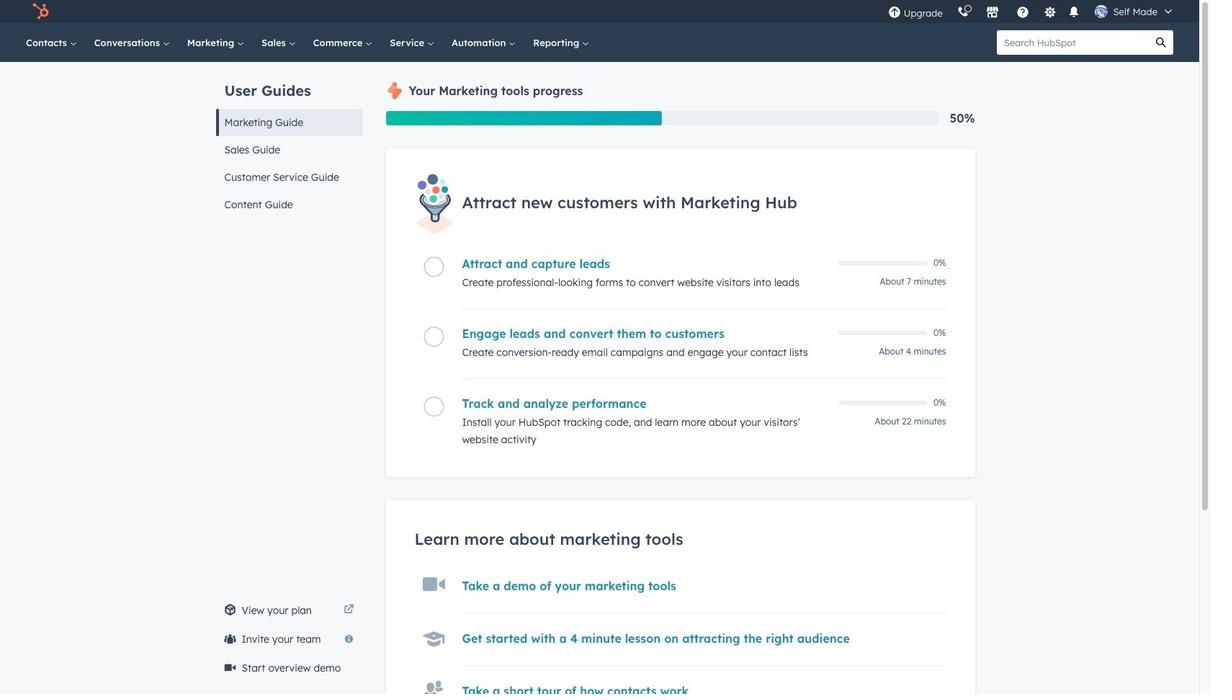Task type: describe. For each thing, give the bounding box(es) containing it.
user guides element
[[216, 62, 363, 218]]

Search HubSpot search field
[[997, 30, 1150, 55]]

ruby anderson image
[[1095, 5, 1108, 18]]



Task type: vqa. For each thing, say whether or not it's contained in the screenshot.
progress bar
yes



Task type: locate. For each thing, give the bounding box(es) containing it.
link opens in a new window image
[[344, 605, 354, 616]]

progress bar
[[386, 111, 662, 125]]

marketplaces image
[[986, 6, 999, 19]]

link opens in a new window image
[[344, 602, 354, 619]]

menu
[[881, 0, 1183, 23]]



